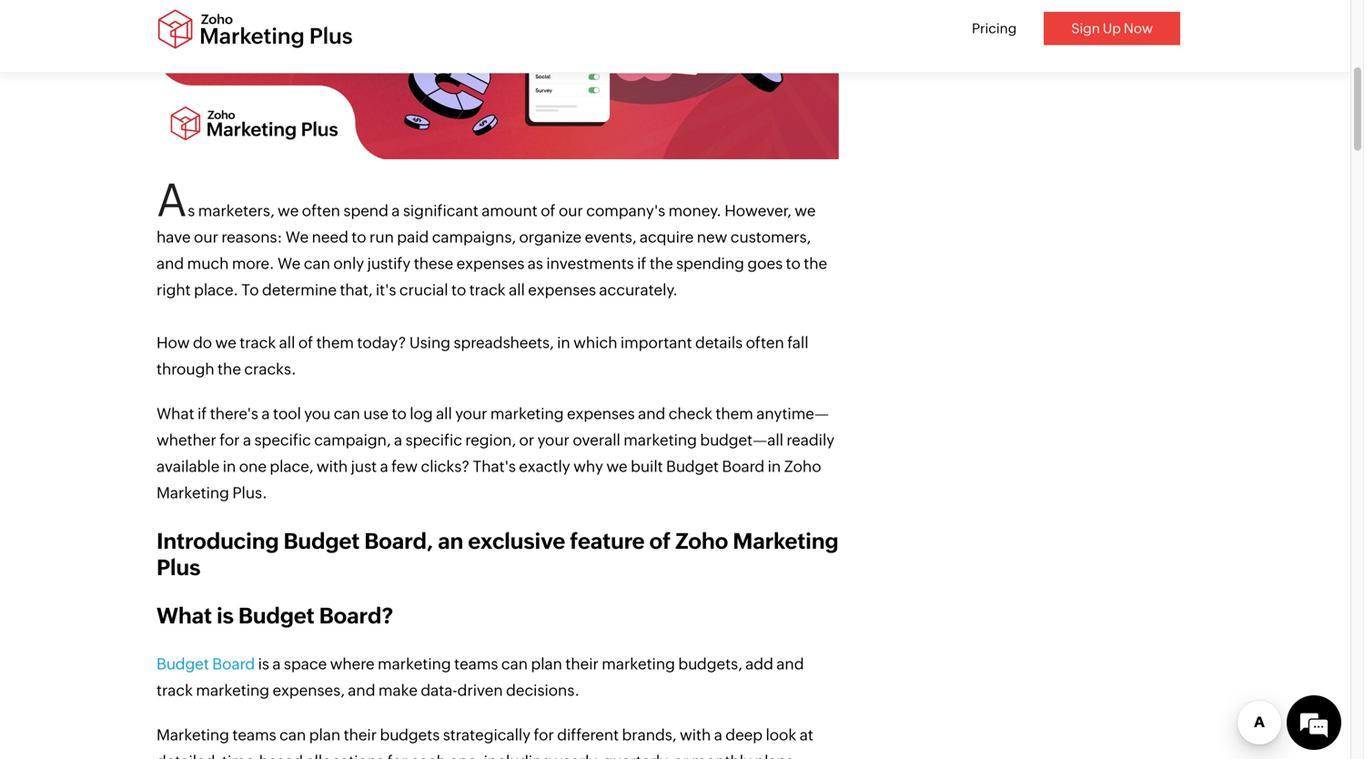 Task type: locate. For each thing, give the bounding box(es) containing it.
2 vertical spatial all
[[436, 405, 452, 422]]

track down budget board
[[157, 681, 193, 699]]

2 horizontal spatial of
[[649, 528, 671, 554]]

budgets,
[[678, 655, 742, 673]]

your up region,
[[455, 405, 487, 422]]

marketing
[[491, 405, 564, 422], [624, 431, 697, 449], [378, 655, 451, 673], [602, 655, 675, 673], [196, 681, 269, 699]]

0 horizontal spatial often
[[302, 202, 340, 219]]

2 what from the top
[[157, 603, 212, 628]]

feature
[[570, 528, 645, 554]]

1 vertical spatial often
[[746, 334, 784, 351]]

just
[[351, 457, 377, 475]]

specific up clicks?
[[406, 431, 462, 449]]

0 horizontal spatial the
[[218, 360, 241, 378]]

our up the much
[[194, 228, 218, 246]]

all up cracks.
[[279, 334, 295, 351]]

the right goes
[[804, 254, 827, 272]]

0 vertical spatial if
[[637, 254, 647, 272]]

log
[[410, 405, 433, 422]]

we right "why"
[[607, 457, 628, 475]]

1 vertical spatial zoho
[[675, 528, 728, 554]]

spreadsheets,
[[454, 334, 554, 351]]

0 horizontal spatial all
[[279, 334, 295, 351]]

what for what if there's a tool you can use to log all your marketing expenses and check them anytime— whether for a specific campaign, a specific region, or your overall marketing budget—all readily available in one place, with just a few clicks? that's exactly why we built budget board in zoho marketing plus.
[[157, 405, 194, 422]]

look
[[766, 726, 797, 744]]

brands, with
[[622, 726, 711, 744]]

their up decisions.
[[566, 655, 599, 673]]

1 vertical spatial for
[[534, 726, 554, 744]]

we inside what if there's a tool you can use to log all your marketing expenses and check them anytime— whether for a specific campaign, a specific region, or your overall marketing budget—all readily available in one place, with just a few clicks? that's exactly why we built budget board in zoho marketing plus.
[[607, 457, 628, 475]]

0 horizontal spatial our
[[194, 228, 218, 246]]

1 vertical spatial if
[[198, 405, 207, 422]]

can up decisions.
[[501, 655, 528, 673]]

1 vertical spatial plan
[[309, 726, 341, 744]]

to inside what if there's a tool you can use to log all your marketing expenses and check them anytime— whether for a specific campaign, a specific region, or your overall marketing budget—all readily available in one place, with just a few clicks? that's exactly why we built budget board in zoho marketing plus.
[[392, 405, 407, 422]]

or
[[519, 431, 534, 449], [674, 752, 689, 759]]

how
[[157, 334, 190, 351]]

readily
[[787, 431, 835, 449]]

and down the have
[[157, 254, 184, 272]]

what down plus
[[157, 603, 212, 628]]

0 horizontal spatial zoho
[[675, 528, 728, 554]]

what up whether
[[157, 405, 194, 422]]

2 specific from the left
[[406, 431, 462, 449]]

1 what from the top
[[157, 405, 194, 422]]

2 vertical spatial expenses
[[567, 405, 635, 422]]

1 horizontal spatial all
[[436, 405, 452, 422]]

a inside the marketing teams can plan their budgets strategically for different brands, with a deep look at detailed, time-based allocations for each one, including yearly, quarterly, or monthly plans.
[[714, 726, 723, 744]]

can
[[304, 254, 330, 272], [334, 405, 360, 422], [501, 655, 528, 673], [280, 726, 306, 744]]

1 horizontal spatial them
[[716, 405, 753, 422]]

1 specific from the left
[[254, 431, 311, 449]]

1 horizontal spatial is
[[258, 655, 269, 673]]

0 vertical spatial for
[[220, 431, 240, 449]]

as
[[528, 254, 543, 272]]

exclusive
[[468, 528, 565, 554]]

2 horizontal spatial the
[[804, 254, 827, 272]]

for down there's
[[220, 431, 240, 449]]

plan
[[531, 655, 562, 673], [309, 726, 341, 744]]

of
[[541, 202, 556, 219], [298, 334, 313, 351], [649, 528, 671, 554]]

we left need
[[286, 228, 309, 246]]

0 horizontal spatial or
[[519, 431, 534, 449]]

which
[[574, 334, 618, 351]]

expenses down campaigns,
[[457, 254, 525, 272]]

2 vertical spatial track
[[157, 681, 193, 699]]

track inside how do we track all of them today? using spreadsheets, in which important details often fall through the cracks.
[[240, 334, 276, 351]]

teams inside the marketing teams can plan their budgets strategically for different brands, with a deep look at detailed, time-based allocations for each one, including yearly, quarterly, or monthly plans.
[[232, 726, 276, 744]]

a inside the as marketers, we often spend a significant amount of our company's money. however, we have our reasons: we need to run paid campaigns, organize events, acquire new customers, and much more. we can only justify these expenses as investments if the spending goes to the right place. to determine that, it's crucial to track all expenses accurately.
[[392, 202, 400, 219]]

we right do
[[215, 334, 236, 351]]

them up budget—all
[[716, 405, 753, 422]]

all up the spreadsheets,
[[509, 281, 525, 299]]

place,
[[270, 457, 314, 475]]

0 vertical spatial them
[[316, 334, 354, 351]]

1 horizontal spatial the
[[650, 254, 673, 272]]

0 horizontal spatial plan
[[309, 726, 341, 744]]

1 vertical spatial them
[[716, 405, 753, 422]]

0 vertical spatial our
[[559, 202, 583, 219]]

expenses down as
[[528, 281, 596, 299]]

1 horizontal spatial or
[[674, 752, 689, 759]]

track inside the as marketers, we often spend a significant amount of our company's money. however, we have our reasons: we need to run paid campaigns, organize events, acquire new customers, and much more. we can only justify these expenses as investments if the spending goes to the right place. to determine that, it's crucial to track all expenses accurately.
[[469, 281, 506, 299]]

if
[[637, 254, 647, 272], [198, 405, 207, 422]]

plans.
[[755, 752, 799, 759]]

to
[[352, 228, 366, 246], [786, 254, 801, 272], [451, 281, 466, 299], [392, 405, 407, 422]]

using
[[409, 334, 451, 351]]

marketing teams can plan their budgets strategically for different brands, with a deep look at detailed, time-based allocations for each one, including yearly, quarterly, or monthly plans.
[[157, 726, 814, 759]]

their up "allocations"
[[344, 726, 377, 744]]

0 vertical spatial zoho
[[784, 457, 821, 475]]

expenses inside what if there's a tool you can use to log all your marketing expenses and check them anytime— whether for a specific campaign, a specific region, or your overall marketing budget—all readily available in one place, with just a few clicks? that's exactly why we built budget board in zoho marketing plus.
[[567, 405, 635, 422]]

marketing inside what if there's a tool you can use to log all your marketing expenses and check them anytime— whether for a specific campaign, a specific region, or your overall marketing budget—all readily available in one place, with just a few clicks? that's exactly why we built budget board in zoho marketing plus.
[[157, 484, 229, 502]]

of down 'determine'
[[298, 334, 313, 351]]

2 vertical spatial of
[[649, 528, 671, 554]]

introducing
[[157, 528, 279, 554]]

as
[[157, 174, 195, 226]]

0 vertical spatial or
[[519, 431, 534, 449]]

can inside what if there's a tool you can use to log all your marketing expenses and check them anytime— whether for a specific campaign, a specific region, or your overall marketing budget—all readily available in one place, with just a few clicks? that's exactly why we built budget board in zoho marketing plus.
[[334, 405, 360, 422]]

track down campaigns,
[[469, 281, 506, 299]]

what inside what if there's a tool you can use to log all your marketing expenses and check them anytime— whether for a specific campaign, a specific region, or your overall marketing budget—all readily available in one place, with just a few clicks? that's exactly why we built budget board in zoho marketing plus.
[[157, 405, 194, 422]]

we up 'determine'
[[278, 254, 301, 272]]

reasons:
[[222, 228, 282, 246]]

0 vertical spatial their
[[566, 655, 599, 673]]

determine
[[262, 281, 337, 299]]

or up exactly
[[519, 431, 534, 449]]

in left 'which' in the left of the page
[[557, 334, 570, 351]]

all right log
[[436, 405, 452, 422]]

through
[[157, 360, 214, 378]]

company's
[[586, 202, 666, 219]]

board down budget—all
[[722, 457, 765, 475]]

1 horizontal spatial specific
[[406, 431, 462, 449]]

often left fall
[[746, 334, 784, 351]]

is left the space
[[258, 655, 269, 673]]

budget board
[[157, 655, 258, 673]]

2 vertical spatial marketing
[[157, 726, 229, 744]]

1 horizontal spatial often
[[746, 334, 784, 351]]

0 vertical spatial your
[[455, 405, 487, 422]]

0 horizontal spatial teams
[[232, 726, 276, 744]]

the down acquire
[[650, 254, 673, 272]]

expenses,
[[273, 681, 345, 699]]

monthly
[[692, 752, 752, 759]]

0 vertical spatial what
[[157, 405, 194, 422]]

in down budget—all
[[768, 457, 781, 475]]

0 horizontal spatial specific
[[254, 431, 311, 449]]

where
[[330, 655, 375, 673]]

each
[[411, 752, 446, 759]]

cracks.
[[244, 360, 296, 378]]

organize
[[519, 228, 582, 246]]

plan up decisions.
[[531, 655, 562, 673]]

them left the today?
[[316, 334, 354, 351]]

2 horizontal spatial in
[[768, 457, 781, 475]]

a inside is a space where marketing teams can plan their marketing budgets, add and track marketing expenses, and make data-driven decisions.
[[272, 655, 281, 673]]

for left each
[[387, 752, 408, 759]]

1 vertical spatial all
[[279, 334, 295, 351]]

and inside what if there's a tool you can use to log all your marketing expenses and check them anytime— whether for a specific campaign, a specific region, or your overall marketing budget—all readily available in one place, with just a few clicks? that's exactly why we built budget board in zoho marketing plus.
[[638, 405, 666, 422]]

plan up "allocations"
[[309, 726, 341, 744]]

1 horizontal spatial for
[[387, 752, 408, 759]]

is a space where marketing teams can plan their marketing budgets, add and track marketing expenses, and make data-driven decisions.
[[157, 655, 804, 699]]

and
[[157, 254, 184, 272], [638, 405, 666, 422], [777, 655, 804, 673], [348, 681, 375, 699]]

of up organize
[[541, 202, 556, 219]]

1 horizontal spatial if
[[637, 254, 647, 272]]

0 horizontal spatial board
[[212, 655, 255, 673]]

a
[[392, 202, 400, 219], [262, 405, 270, 422], [243, 431, 251, 449], [394, 431, 402, 449], [380, 457, 388, 475], [272, 655, 281, 673], [714, 726, 723, 744]]

campaign,
[[314, 431, 391, 449]]

and down where on the left bottom of page
[[348, 681, 375, 699]]

and left check
[[638, 405, 666, 422]]

what
[[157, 405, 194, 422], [157, 603, 212, 628]]

our up organize
[[559, 202, 583, 219]]

often up need
[[302, 202, 340, 219]]

track up cracks.
[[240, 334, 276, 351]]

the left cracks.
[[218, 360, 241, 378]]

we up the "customers,"
[[795, 202, 816, 219]]

a up monthly on the right of page
[[714, 726, 723, 744]]

investments
[[546, 254, 634, 272]]

0 vertical spatial marketing
[[157, 484, 229, 502]]

for up including on the left of page
[[534, 726, 554, 744]]

1 horizontal spatial teams
[[454, 655, 498, 673]]

2 vertical spatial for
[[387, 752, 408, 759]]

track inside is a space where marketing teams can plan their marketing budgets, add and track marketing expenses, and make data-driven decisions.
[[157, 681, 193, 699]]

with
[[317, 457, 348, 475]]

0 horizontal spatial is
[[217, 603, 234, 628]]

in inside how do we track all of them today? using spreadsheets, in which important details often fall through the cracks.
[[557, 334, 570, 351]]

1 vertical spatial track
[[240, 334, 276, 351]]

fall
[[788, 334, 809, 351]]

1 vertical spatial your
[[538, 431, 570, 449]]

can up based
[[280, 726, 306, 744]]

0 horizontal spatial their
[[344, 726, 377, 744]]

a left the space
[[272, 655, 281, 673]]

0 horizontal spatial for
[[220, 431, 240, 449]]

0 horizontal spatial track
[[157, 681, 193, 699]]

1 vertical spatial or
[[674, 752, 689, 759]]

in left one
[[223, 457, 236, 475]]

introducing budget board, an exclusive feature of zoho marketing plus
[[157, 528, 839, 580]]

if up accurately.
[[637, 254, 647, 272]]

it's
[[376, 281, 396, 299]]

2 horizontal spatial track
[[469, 281, 506, 299]]

that,
[[340, 281, 373, 299]]

0 horizontal spatial if
[[198, 405, 207, 422]]

1 vertical spatial of
[[298, 334, 313, 351]]

1 horizontal spatial your
[[538, 431, 570, 449]]

often
[[302, 202, 340, 219], [746, 334, 784, 351]]

board down what is budget board? at the bottom
[[212, 655, 255, 673]]

0 vertical spatial plan
[[531, 655, 562, 673]]

region,
[[465, 431, 516, 449]]

1 vertical spatial their
[[344, 726, 377, 744]]

or down brands, with in the bottom of the page
[[674, 752, 689, 759]]

can up campaign,
[[334, 405, 360, 422]]

1 horizontal spatial in
[[557, 334, 570, 351]]

have
[[157, 228, 191, 246]]

0 vertical spatial track
[[469, 281, 506, 299]]

right
[[157, 281, 191, 299]]

a left 'tool'
[[262, 405, 270, 422]]

1 horizontal spatial board
[[722, 457, 765, 475]]

plan inside the marketing teams can plan their budgets strategically for different brands, with a deep look at detailed, time-based allocations for each one, including yearly, quarterly, or monthly plans.
[[309, 726, 341, 744]]

of inside the as marketers, we often spend a significant amount of our company's money. however, we have our reasons: we need to run paid campaigns, organize events, acquire new customers, and much more. we can only justify these expenses as investments if the spending goes to the right place. to determine that, it's crucial to track all expenses accurately.
[[541, 202, 556, 219]]

often inside the as marketers, we often spend a significant amount of our company's money. however, we have our reasons: we need to run paid campaigns, organize events, acquire new customers, and much more. we can only justify these expenses as investments if the spending goes to the right place. to determine that, it's crucial to track all expenses accurately.
[[302, 202, 340, 219]]

1 vertical spatial our
[[194, 228, 218, 246]]

to left log
[[392, 405, 407, 422]]

plus.
[[232, 484, 267, 502]]

0 vertical spatial of
[[541, 202, 556, 219]]

few
[[392, 457, 418, 475]]

your up exactly
[[538, 431, 570, 449]]

expenses up "overall"
[[567, 405, 635, 422]]

0 vertical spatial often
[[302, 202, 340, 219]]

1 horizontal spatial plan
[[531, 655, 562, 673]]

we
[[286, 228, 309, 246], [278, 254, 301, 272]]

0 horizontal spatial them
[[316, 334, 354, 351]]

1 horizontal spatial track
[[240, 334, 276, 351]]

our
[[559, 202, 583, 219], [194, 228, 218, 246]]

all
[[509, 281, 525, 299], [279, 334, 295, 351], [436, 405, 452, 422]]

we
[[278, 202, 299, 219], [795, 202, 816, 219], [215, 334, 236, 351], [607, 457, 628, 475]]

0 vertical spatial board
[[722, 457, 765, 475]]

specific down 'tool'
[[254, 431, 311, 449]]

marketing up 'built'
[[624, 431, 697, 449]]

1 horizontal spatial their
[[566, 655, 599, 673]]

budgets strategically
[[380, 726, 531, 744]]

is up the budget board 'link'
[[217, 603, 234, 628]]

1 vertical spatial is
[[258, 655, 269, 673]]

built
[[631, 457, 663, 475]]

1 horizontal spatial zoho
[[784, 457, 821, 475]]

budget board link
[[157, 655, 258, 673]]

sign
[[1072, 20, 1100, 36]]

0 horizontal spatial of
[[298, 334, 313, 351]]

plan inside is a space where marketing teams can plan their marketing budgets, add and track marketing expenses, and make data-driven decisions.
[[531, 655, 562, 673]]

1 vertical spatial what
[[157, 603, 212, 628]]

0 vertical spatial teams
[[454, 655, 498, 673]]

of right feature
[[649, 528, 671, 554]]

them inside how do we track all of them today? using spreadsheets, in which important details often fall through the cracks.
[[316, 334, 354, 351]]

we up reasons:
[[278, 202, 299, 219]]

if up whether
[[198, 405, 207, 422]]

can down need
[[304, 254, 330, 272]]

2 horizontal spatial all
[[509, 281, 525, 299]]

teams up driven
[[454, 655, 498, 673]]

a right "spend"
[[392, 202, 400, 219]]

1 horizontal spatial of
[[541, 202, 556, 219]]

1 vertical spatial teams
[[232, 726, 276, 744]]

teams up time-
[[232, 726, 276, 744]]

marketing up region,
[[491, 405, 564, 422]]

1 horizontal spatial our
[[559, 202, 583, 219]]

0 vertical spatial all
[[509, 281, 525, 299]]

1 vertical spatial marketing
[[733, 528, 839, 554]]

marketing
[[157, 484, 229, 502], [733, 528, 839, 554], [157, 726, 229, 744]]

0 horizontal spatial your
[[455, 405, 487, 422]]



Task type: describe. For each thing, give the bounding box(es) containing it.
marketing inside introducing budget board, an exclusive feature of zoho marketing plus
[[733, 528, 839, 554]]

events,
[[585, 228, 637, 246]]

if inside what if there's a tool you can use to log all your marketing expenses and check them anytime— whether for a specific campaign, a specific region, or your overall marketing budget—all readily available in one place, with just a few clicks? that's exactly why we built budget board in zoho marketing plus.
[[198, 405, 207, 422]]

2 horizontal spatial for
[[534, 726, 554, 744]]

what is budget board?
[[157, 603, 405, 628]]

yearly,
[[555, 752, 600, 759]]

allocations
[[306, 752, 384, 759]]

justify
[[367, 254, 411, 272]]

time-
[[222, 752, 259, 759]]

all inside what if there's a tool you can use to log all your marketing expenses and check them anytime— whether for a specific campaign, a specific region, or your overall marketing budget—all readily available in one place, with just a few clicks? that's exactly why we built budget board in zoho marketing plus.
[[436, 405, 452, 422]]

detailed,
[[157, 752, 219, 759]]

sign up now
[[1072, 20, 1153, 36]]

their inside the marketing teams can plan their budgets strategically for different brands, with a deep look at detailed, time-based allocations for each one, including yearly, quarterly, or monthly plans.
[[344, 726, 377, 744]]

that's
[[473, 457, 516, 475]]

1 vertical spatial board
[[212, 655, 255, 673]]

there's
[[210, 405, 258, 422]]

customers,
[[731, 228, 811, 246]]

the inside how do we track all of them today? using spreadsheets, in which important details often fall through the cracks.
[[218, 360, 241, 378]]

a up few
[[394, 431, 402, 449]]

marketers,
[[198, 202, 275, 219]]

or inside the marketing teams can plan their budgets strategically for different brands, with a deep look at detailed, time-based allocations for each one, including yearly, quarterly, or monthly plans.
[[674, 752, 689, 759]]

0 vertical spatial we
[[286, 228, 309, 246]]

acquire
[[640, 228, 694, 246]]

make
[[379, 681, 418, 699]]

and right add
[[777, 655, 804, 673]]

place.
[[194, 281, 238, 299]]

do
[[193, 334, 212, 351]]

to left run
[[352, 228, 366, 246]]

we inside how do we track all of them today? using spreadsheets, in which important details often fall through the cracks.
[[215, 334, 236, 351]]

board?
[[319, 603, 393, 628]]

decisions.
[[506, 681, 580, 699]]

budget inside introducing budget board, an exclusive feature of zoho marketing plus
[[284, 528, 360, 554]]

of inside how do we track all of them today? using spreadsheets, in which important details often fall through the cracks.
[[298, 334, 313, 351]]

0 horizontal spatial in
[[223, 457, 236, 475]]

1 vertical spatial we
[[278, 254, 301, 272]]

0 vertical spatial expenses
[[457, 254, 525, 272]]

zoho inside introducing budget board, an exclusive feature of zoho marketing plus
[[675, 528, 728, 554]]

1 vertical spatial expenses
[[528, 281, 596, 299]]

how do we track all of them today? using spreadsheets, in which important details often fall through the cracks.
[[157, 334, 809, 378]]

new
[[697, 228, 728, 246]]

you
[[304, 405, 331, 422]]

can inside the as marketers, we often spend a significant amount of our company's money. however, we have our reasons: we need to run paid campaigns, organize events, acquire new customers, and much more. we can only justify these expenses as investments if the spending goes to the right place. to determine that, it's crucial to track all expenses accurately.
[[304, 254, 330, 272]]

deep
[[726, 726, 763, 744]]

board inside what if there's a tool you can use to log all your marketing expenses and check them anytime— whether for a specific campaign, a specific region, or your overall marketing budget—all readily available in one place, with just a few clicks? that's exactly why we built budget board in zoho marketing plus.
[[722, 457, 765, 475]]

is inside is a space where marketing teams can plan their marketing budgets, add and track marketing expenses, and make data-driven decisions.
[[258, 655, 269, 673]]

use
[[363, 405, 389, 422]]

one
[[239, 457, 267, 475]]

exactly
[[519, 457, 570, 475]]

can inside is a space where marketing teams can plan their marketing budgets, add and track marketing expenses, and make data-driven decisions.
[[501, 655, 528, 673]]

marketing left budgets,
[[602, 655, 675, 673]]

what if there's a tool you can use to log all your marketing expenses and check them anytime— whether for a specific campaign, a specific region, or your overall marketing budget—all readily available in one place, with just a few clicks? that's exactly why we built budget board in zoho marketing plus.
[[157, 405, 835, 502]]

marketing up make
[[378, 655, 451, 673]]

driven
[[458, 681, 503, 699]]

0 vertical spatial is
[[217, 603, 234, 628]]

check
[[669, 405, 713, 422]]

paid
[[397, 228, 429, 246]]

all inside how do we track all of them today? using spreadsheets, in which important details often fall through the cracks.
[[279, 334, 295, 351]]

now
[[1124, 20, 1153, 36]]

available
[[157, 457, 220, 475]]

crucial
[[399, 281, 448, 299]]

often inside how do we track all of them today? using spreadsheets, in which important details often fall through the cracks.
[[746, 334, 784, 351]]

up
[[1103, 20, 1121, 36]]

accurately.
[[599, 281, 678, 299]]

marketing down budget board
[[196, 681, 269, 699]]

a up one
[[243, 431, 251, 449]]

budget inside what if there's a tool you can use to log all your marketing expenses and check them anytime— whether for a specific campaign, a specific region, or your overall marketing budget—all readily available in one place, with just a few clicks? that's exactly why we built budget board in zoho marketing plus.
[[666, 457, 719, 475]]

campaigns,
[[432, 228, 516, 246]]

pricing link
[[972, 20, 1017, 36]]

to right 'crucial'
[[451, 281, 466, 299]]

as marketers, we often spend a significant amount of our company's money. however, we have our reasons: we need to run paid campaigns, organize events, acquire new customers, and much more. we can only justify these expenses as investments if the spending goes to the right place. to determine that, it's crucial to track all expenses accurately.
[[157, 174, 827, 299]]

whether
[[157, 431, 216, 449]]

zoho inside what if there's a tool you can use to log all your marketing expenses and check them anytime— whether for a specific campaign, a specific region, or your overall marketing budget—all readily available in one place, with just a few clicks? that's exactly why we built budget board in zoho marketing plus.
[[784, 457, 821, 475]]

need
[[312, 228, 348, 246]]

board,
[[364, 528, 433, 554]]

pricing
[[972, 20, 1017, 36]]

based
[[259, 752, 303, 759]]

teams inside is a space where marketing teams can plan their marketing budgets, add and track marketing expenses, and make data-driven decisions.
[[454, 655, 498, 673]]

if inside the as marketers, we often spend a significant amount of our company's money. however, we have our reasons: we need to run paid campaigns, organize events, acquire new customers, and much more. we can only justify these expenses as investments if the spending goes to the right place. to determine that, it's crucial to track all expenses accurately.
[[637, 254, 647, 272]]

spend
[[344, 202, 389, 219]]

to right goes
[[786, 254, 801, 272]]

details
[[695, 334, 743, 351]]

spending
[[676, 254, 744, 272]]

today?
[[357, 334, 406, 351]]

why
[[574, 457, 603, 475]]

and inside the as marketers, we often spend a significant amount of our company's money. however, we have our reasons: we need to run paid campaigns, organize events, acquire new customers, and much more. we can only justify these expenses as investments if the spending goes to the right place. to determine that, it's crucial to track all expenses accurately.
[[157, 254, 184, 272]]

can inside the marketing teams can plan their budgets strategically for different brands, with a deep look at detailed, time-based allocations for each one, including yearly, quarterly, or monthly plans.
[[280, 726, 306, 744]]

money.
[[669, 202, 722, 219]]

them inside what if there's a tool you can use to log all your marketing expenses and check them anytime— whether for a specific campaign, a specific region, or your overall marketing budget—all readily available in one place, with just a few clicks? that's exactly why we built budget board in zoho marketing plus.
[[716, 405, 753, 422]]

much
[[187, 254, 229, 272]]

plus
[[157, 555, 200, 580]]

what for what is budget board?
[[157, 603, 212, 628]]

different
[[557, 726, 619, 744]]

including
[[484, 752, 552, 759]]

a right just at the bottom
[[380, 457, 388, 475]]

amount
[[482, 202, 538, 219]]

or inside what if there's a tool you can use to log all your marketing expenses and check them anytime— whether for a specific campaign, a specific region, or your overall marketing budget—all readily available in one place, with just a few clicks? that's exactly why we built budget board in zoho marketing plus.
[[519, 431, 534, 449]]

only
[[333, 254, 364, 272]]

clicks?
[[421, 457, 470, 475]]

one,
[[449, 752, 481, 759]]

at
[[800, 726, 814, 744]]

marketing inside the marketing teams can plan their budgets strategically for different brands, with a deep look at detailed, time-based allocations for each one, including yearly, quarterly, or monthly plans.
[[157, 726, 229, 744]]

run
[[370, 228, 394, 246]]

overall
[[573, 431, 621, 449]]

data-
[[421, 681, 458, 699]]

for inside what if there's a tool you can use to log all your marketing expenses and check them anytime— whether for a specific campaign, a specific region, or your overall marketing budget—all readily available in one place, with just a few clicks? that's exactly why we built budget board in zoho marketing plus.
[[220, 431, 240, 449]]

of inside introducing budget board, an exclusive feature of zoho marketing plus
[[649, 528, 671, 554]]

these
[[414, 254, 453, 272]]

more.
[[232, 254, 274, 272]]

their inside is a space where marketing teams can plan their marketing budgets, add and track marketing expenses, and make data-driven decisions.
[[566, 655, 599, 673]]

anytime—
[[757, 405, 829, 422]]

budget board image
[[157, 0, 839, 159]]

significant
[[403, 202, 479, 219]]

all inside the as marketers, we often spend a significant amount of our company's money. however, we have our reasons: we need to run paid campaigns, organize events, acquire new customers, and much more. we can only justify these expenses as investments if the spending goes to the right place. to determine that, it's crucial to track all expenses accurately.
[[509, 281, 525, 299]]

tool
[[273, 405, 301, 422]]

add
[[746, 655, 774, 673]]



Task type: vqa. For each thing, say whether or not it's contained in the screenshot.
in to the left
yes



